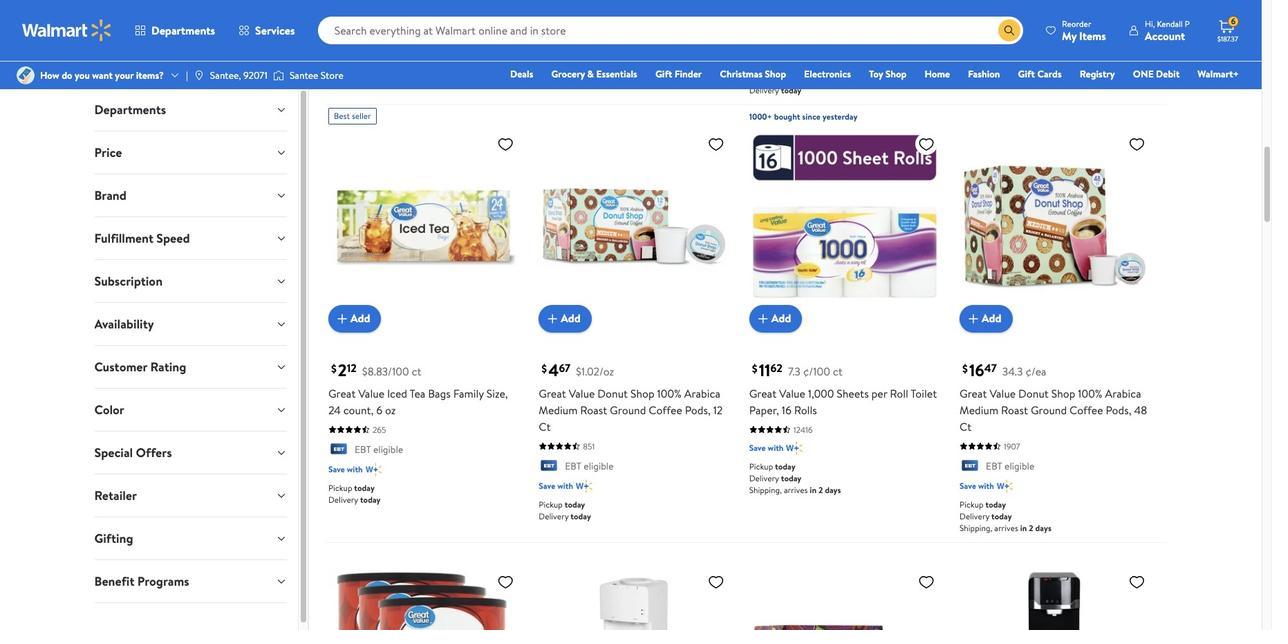 Task type: describe. For each thing, give the bounding box(es) containing it.
3 add to cart image from the left
[[966, 310, 982, 327]]

great value donut shop 100% arabica medium roast ground coffee pods, 12 ct image
[[539, 130, 730, 321]]

donut inside $ 4 67 $1.02/oz great value donut shop 100% arabica medium roast ground coffee pods, 12 ct
[[598, 386, 628, 401]]

add for first add to cart image from right
[[982, 311, 1002, 326]]

customer rating
[[94, 358, 186, 376]]

6 inside $ 2 12 $8.83/100 ct great value iced tea bags family size, 24 count, 6 oz
[[376, 402, 383, 418]]

electronics
[[805, 67, 852, 81]]

great value top loading hot, cold temperature water dispenser, white water cooler image
[[539, 568, 730, 630]]

walmart+
[[1198, 67, 1240, 81]]

p
[[1186, 18, 1190, 29]]

4
[[549, 358, 559, 382]]

brand button
[[83, 174, 298, 217]]

deals
[[510, 67, 534, 81]]

pickup today delivery today down "265"
[[328, 482, 381, 506]]

eligible for 4
[[584, 459, 614, 473]]

$8.83/100
[[362, 364, 409, 379]]

add button for great value donut shop 100% arabica medium roast ground coffee pods, 12 ct image
[[539, 305, 592, 332]]

67
[[559, 360, 571, 376]]

62
[[771, 360, 783, 376]]

6 $187.37
[[1218, 15, 1239, 44]]

how
[[40, 68, 59, 82]]

offers
[[136, 444, 172, 461]]

medium inside $ 4 67 $1.02/oz great value donut shop 100% arabica medium roast ground coffee pods, 12 ct
[[539, 402, 578, 418]]

santee,
[[210, 68, 241, 82]]

christmas shop
[[720, 67, 787, 81]]

ct inside $ 11 62 7.3 ¢/100 ct great value 1,000 sheets per roll toilet paper, 16 rolls
[[833, 364, 843, 379]]

value inside $ 11 62 7.3 ¢/100 ct great value 1,000 sheets per roll toilet paper, 16 rolls
[[780, 386, 806, 401]]

retailer button
[[83, 475, 298, 517]]

add to favorites list, great value top loading hot, cold temperature water dispenser, white water cooler image
[[708, 573, 725, 591]]

grocery & essentials
[[552, 67, 638, 81]]

one
[[1134, 67, 1154, 81]]

special offers button
[[83, 432, 298, 474]]

92071
[[244, 68, 268, 82]]

how do you want your items?
[[40, 68, 164, 82]]

santee
[[290, 68, 319, 82]]

265
[[373, 424, 386, 435]]

gifting button
[[83, 517, 298, 560]]

rating
[[150, 358, 186, 376]]

one debit
[[1134, 67, 1180, 81]]

pods, inside $ 16 47 34.3 ¢/ea great value donut shop 100% arabica medium roast ground coffee pods, 48 ct
[[1106, 402, 1132, 418]]

great value 100% arabica colombian medium dark roast ground coffee pods, 12 ct image
[[750, 568, 941, 630]]

fulfillment
[[94, 230, 154, 247]]

ebt image for 16
[[960, 460, 981, 474]]

value inside $ 16 47 34.3 ¢/ea great value donut shop 100% arabica medium roast ground coffee pods, 48 ct
[[990, 386, 1016, 401]]

24
[[328, 402, 341, 418]]

$ 2 12 $8.83/100 ct great value iced tea bags family size, 24 count, 6 oz
[[328, 358, 508, 418]]

best seller
[[334, 110, 371, 122]]

paper,
[[750, 402, 780, 418]]

0 vertical spatial walmart plus image
[[576, 16, 593, 30]]

12 inside $ 4 67 $1.02/oz great value donut shop 100% arabica medium roast ground coffee pods, 12 ct
[[714, 402, 723, 418]]

$ for 2
[[331, 361, 337, 376]]

$1.02/oz
[[576, 364, 614, 379]]

add to favorites list, great value bottom loading hot/cold/room temp. water dispenser, black water cooler image
[[1129, 573, 1146, 591]]

gifting tab
[[83, 517, 298, 560]]

per
[[872, 386, 888, 401]]

value inside $ 2 12 $8.83/100 ct great value iced tea bags family size, 24 count, 6 oz
[[359, 386, 385, 401]]

cards
[[1038, 67, 1062, 81]]

1 vertical spatial pickup today delivery today shipping, arrives in 2 days
[[750, 460, 841, 496]]

great value donut shop 100% arabica medium roast ground coffee pods, 48 ct image
[[960, 130, 1151, 321]]

gift finder
[[656, 67, 702, 81]]

add to favorites list, great value donut shop 100% arabica medium roast ground coffee pods, 48 ct image
[[1129, 136, 1146, 153]]

benefit programs
[[94, 573, 189, 590]]

gifting
[[94, 530, 133, 547]]

departments tab
[[83, 89, 298, 131]]

2 vertical spatial pickup today delivery today shipping, arrives in 2 days
[[960, 499, 1052, 534]]

shop inside christmas shop link
[[765, 67, 787, 81]]

benefit programs tab
[[83, 560, 298, 602]]

home
[[925, 67, 951, 81]]

finder
[[675, 67, 702, 81]]

programs
[[137, 573, 189, 590]]

gift finder link
[[649, 66, 709, 82]]

departments inside popup button
[[151, 23, 215, 38]]

Search search field
[[318, 17, 1024, 44]]

$187.37
[[1218, 34, 1239, 44]]

ct inside $ 16 47 34.3 ¢/ea great value donut shop 100% arabica medium roast ground coffee pods, 48 ct
[[960, 419, 972, 434]]

great inside $ 2 12 $8.83/100 ct great value iced tea bags family size, 24 count, 6 oz
[[328, 386, 356, 401]]

toilet
[[911, 386, 937, 401]]

brand tab
[[83, 174, 298, 217]]

availability tab
[[83, 303, 298, 345]]

16 inside $ 11 62 7.3 ¢/100 ct great value 1,000 sheets per roll toilet paper, 16 rolls
[[782, 402, 792, 418]]

color
[[94, 401, 124, 418]]

toy
[[870, 67, 884, 81]]

pickup today delivery today up bought
[[750, 73, 802, 96]]

arabica inside $ 16 47 34.3 ¢/ea great value donut shop 100% arabica medium roast ground coffee pods, 48 ct
[[1106, 386, 1142, 401]]

gift cards link
[[1012, 66, 1069, 82]]

walmart+ link
[[1192, 66, 1246, 82]]

851
[[583, 440, 595, 452]]

add to cart image for 11
[[755, 310, 772, 327]]

search icon image
[[1004, 25, 1015, 36]]

medium inside $ 16 47 34.3 ¢/ea great value donut shop 100% arabica medium roast ground coffee pods, 48 ct
[[960, 402, 999, 418]]

walmart plus image for 2
[[366, 463, 382, 477]]

retailer
[[94, 487, 137, 504]]

add to cart image for 2
[[334, 310, 351, 327]]

shop inside $ 4 67 $1.02/oz great value donut shop 100% arabica medium roast ground coffee pods, 12 ct
[[631, 386, 655, 401]]

add for add to cart icon
[[561, 311, 581, 326]]

roll
[[890, 386, 909, 401]]

add to favorites list, (3 pack) great value classic roast medium ground coffee, 30.5 oz image
[[498, 573, 514, 591]]

hi, kendall p account
[[1145, 18, 1190, 43]]

great inside $ 4 67 $1.02/oz great value donut shop 100% arabica medium roast ground coffee pods, 12 ct
[[539, 386, 566, 401]]

since
[[803, 111, 821, 123]]

color tab
[[83, 389, 298, 431]]

gift for gift cards
[[1019, 67, 1036, 81]]

price tab
[[83, 131, 298, 174]]

add to favorites list, great value iced tea bags family size, 24 count, 6 oz image
[[498, 136, 514, 153]]

coffee inside $ 4 67 $1.02/oz great value donut shop 100% arabica medium roast ground coffee pods, 12 ct
[[649, 402, 683, 418]]

my
[[1063, 28, 1077, 43]]

$ 11 62 7.3 ¢/100 ct great value 1,000 sheets per roll toilet paper, 16 rolls
[[750, 358, 937, 418]]

customer rating tab
[[83, 346, 298, 388]]

store
[[321, 68, 344, 82]]

reorder my items
[[1063, 18, 1107, 43]]

tea
[[410, 386, 426, 401]]

debit
[[1157, 67, 1180, 81]]

ebt image for 2
[[328, 443, 349, 457]]

availability
[[94, 315, 154, 333]]

eligible for 2
[[373, 442, 403, 456]]

7.3
[[788, 364, 801, 379]]

fashion link
[[962, 66, 1007, 82]]

benefit
[[94, 573, 135, 590]]

shipping, arrives in 2 days
[[960, 73, 1052, 85]]

great value iced tea bags family size, 24 count, 6 oz image
[[328, 130, 520, 321]]

count,
[[344, 402, 374, 418]]

$ 4 67 $1.02/oz great value donut shop 100% arabica medium roast ground coffee pods, 12 ct
[[539, 358, 723, 434]]

ebt eligible for 4
[[565, 459, 614, 473]]

grocery & essentials link
[[545, 66, 644, 82]]

availability button
[[83, 303, 298, 345]]

pickup today delivery today up store
[[328, 19, 381, 43]]

ct inside $ 2 12 $8.83/100 ct great value iced tea bags family size, 24 count, 6 oz
[[412, 364, 422, 379]]

$ 16 47 34.3 ¢/ea great value donut shop 100% arabica medium roast ground coffee pods, 48 ct
[[960, 358, 1148, 434]]

kendall
[[1158, 18, 1184, 29]]

subscription
[[94, 273, 163, 290]]

ebt image
[[539, 460, 560, 474]]

one debit link
[[1127, 66, 1187, 82]]

reorder
[[1063, 18, 1092, 29]]

arabica inside $ 4 67 $1.02/oz great value donut shop 100% arabica medium roast ground coffee pods, 12 ct
[[685, 386, 721, 401]]

do
[[62, 68, 72, 82]]

pods, inside $ 4 67 $1.02/oz great value donut shop 100% arabica medium roast ground coffee pods, 12 ct
[[685, 402, 711, 418]]

fulfillment speed tab
[[83, 217, 298, 259]]



Task type: locate. For each thing, give the bounding box(es) containing it.
2 $ from the left
[[542, 361, 547, 376]]

1,000
[[808, 386, 835, 401]]

6 left the oz
[[376, 402, 383, 418]]

want
[[92, 68, 113, 82]]

ground
[[610, 402, 646, 418], [1031, 402, 1067, 418]]

0 horizontal spatial donut
[[598, 386, 628, 401]]

great up 24
[[328, 386, 356, 401]]

 image
[[273, 68, 284, 82], [194, 70, 205, 81]]

christmas
[[720, 67, 763, 81]]

1 gift from the left
[[656, 67, 673, 81]]

value down the $1.02/oz
[[569, 386, 595, 401]]

0 vertical spatial 12
[[347, 360, 357, 376]]

departments
[[151, 23, 215, 38], [94, 101, 166, 118]]

0 horizontal spatial 6
[[376, 402, 383, 418]]

2 inside $ 2 12 $8.83/100 ct great value iced tea bags family size, 24 count, 6 oz
[[338, 358, 347, 382]]

with
[[347, 0, 363, 12], [558, 17, 574, 29], [768, 54, 784, 66], [979, 54, 995, 66], [768, 442, 784, 453], [347, 463, 363, 475], [558, 480, 574, 492], [979, 480, 995, 492]]

2 ct from the left
[[833, 364, 843, 379]]

¢/100
[[804, 364, 831, 379]]

0 horizontal spatial  image
[[194, 70, 205, 81]]

34.3
[[1003, 364, 1023, 379]]

ct up tea
[[412, 364, 422, 379]]

3 add button from the left
[[750, 305, 803, 332]]

4 great from the left
[[960, 386, 988, 401]]

services button
[[227, 14, 307, 47]]

home link
[[919, 66, 957, 82]]

2 value from the left
[[569, 386, 595, 401]]

|
[[186, 68, 188, 82]]

0 horizontal spatial coffee
[[649, 402, 683, 418]]

customer rating button
[[83, 346, 298, 388]]

ground inside $ 4 67 $1.02/oz great value donut shop 100% arabica medium roast ground coffee pods, 12 ct
[[610, 402, 646, 418]]

0 horizontal spatial add to cart image
[[334, 310, 351, 327]]

2 horizontal spatial add to cart image
[[966, 310, 982, 327]]

value inside $ 4 67 $1.02/oz great value donut shop 100% arabica medium roast ground coffee pods, 12 ct
[[569, 386, 595, 401]]

great value 1,000 sheets per roll toilet paper, 16 rolls image
[[750, 130, 941, 321]]

6 inside 6 $187.37
[[1232, 15, 1236, 27]]

1 medium from the left
[[539, 402, 578, 418]]

add to favorites list, great value donut shop 100% arabica medium roast ground coffee pods, 12 ct image
[[708, 136, 725, 153]]

0 vertical spatial departments
[[151, 23, 215, 38]]

ground down ¢/ea at right bottom
[[1031, 402, 1067, 418]]

1 pods, from the left
[[685, 402, 711, 418]]

47
[[985, 360, 997, 376]]

essentials
[[597, 67, 638, 81]]

speed
[[157, 230, 190, 247]]

eligible down "265"
[[373, 442, 403, 456]]

ebt for 4
[[565, 459, 582, 473]]

special offers tab
[[83, 432, 298, 474]]

brand
[[94, 187, 127, 204]]

1 horizontal spatial coffee
[[1070, 402, 1104, 418]]

santee store
[[290, 68, 344, 82]]

1 horizontal spatial arabica
[[1106, 386, 1142, 401]]

$ left 4
[[542, 361, 547, 376]]

1 horizontal spatial eligible
[[584, 459, 614, 473]]

ground down the $1.02/oz
[[610, 402, 646, 418]]

eligible
[[373, 442, 403, 456], [584, 459, 614, 473], [1005, 459, 1035, 473]]

santee, 92071
[[210, 68, 268, 82]]

Walmart Site-Wide search field
[[318, 17, 1024, 44]]

fulfillment speed
[[94, 230, 190, 247]]

2 100% from the left
[[1079, 386, 1103, 401]]

roast inside $ 16 47 34.3 ¢/ea great value donut shop 100% arabica medium roast ground coffee pods, 48 ct
[[1002, 402, 1029, 418]]

1 roast from the left
[[581, 402, 608, 418]]

3 add from the left
[[772, 311, 792, 326]]

0 horizontal spatial pickup today delivery today shipping, arrives in 2 days
[[539, 36, 631, 71]]

1 horizontal spatial ebt eligible
[[565, 459, 614, 473]]

ebt for 16
[[986, 459, 1003, 473]]

great
[[328, 386, 356, 401], [539, 386, 566, 401], [750, 386, 777, 401], [960, 386, 988, 401]]

2 horizontal spatial pickup today delivery today shipping, arrives in 2 days
[[960, 499, 1052, 534]]

2 medium from the left
[[960, 402, 999, 418]]

shop inside $ 16 47 34.3 ¢/ea great value donut shop 100% arabica medium roast ground coffee pods, 48 ct
[[1052, 386, 1076, 401]]

11
[[759, 358, 771, 382]]

departments inside dropdown button
[[94, 101, 166, 118]]

departments button
[[83, 89, 298, 131]]

0 horizontal spatial medium
[[539, 402, 578, 418]]

registry
[[1080, 67, 1116, 81]]

ebt image
[[328, 443, 349, 457], [960, 460, 981, 474]]

oz
[[385, 402, 396, 418]]

1 ct from the left
[[412, 364, 422, 379]]

3 great from the left
[[750, 386, 777, 401]]

12 left $8.83/100
[[347, 360, 357, 376]]

100% inside $ 4 67 $1.02/oz great value donut shop 100% arabica medium roast ground coffee pods, 12 ct
[[658, 386, 682, 401]]

4 add from the left
[[982, 311, 1002, 326]]

add button up 67
[[539, 305, 592, 332]]

12 inside $ 2 12 $8.83/100 ct great value iced tea bags family size, 24 count, 6 oz
[[347, 360, 357, 376]]

4 add button from the left
[[960, 305, 1013, 332]]

12 left paper,
[[714, 402, 723, 418]]

$ left the 47
[[963, 361, 968, 376]]

gift left finder
[[656, 67, 673, 81]]

roast inside $ 4 67 $1.02/oz great value donut shop 100% arabica medium roast ground coffee pods, 12 ct
[[581, 402, 608, 418]]

$ inside $ 2 12 $8.83/100 ct great value iced tea bags family size, 24 count, 6 oz
[[331, 361, 337, 376]]

$ inside $ 16 47 34.3 ¢/ea great value donut shop 100% arabica medium roast ground coffee pods, 48 ct
[[963, 361, 968, 376]]

walmart plus image down 851
[[576, 479, 593, 493]]

walmart image
[[22, 19, 112, 42]]

1 vertical spatial 12
[[714, 402, 723, 418]]

2 horizontal spatial ebt eligible
[[986, 459, 1035, 473]]

ct inside $ 4 67 $1.02/oz great value donut shop 100% arabica medium roast ground coffee pods, 12 ct
[[539, 419, 551, 434]]

0 horizontal spatial ct
[[539, 419, 551, 434]]

1 horizontal spatial ct
[[833, 364, 843, 379]]

2 vertical spatial walmart plus image
[[576, 479, 593, 493]]

1 horizontal spatial  image
[[273, 68, 284, 82]]

16 left rolls
[[782, 402, 792, 418]]

medium down the 47
[[960, 402, 999, 418]]

gift inside the 'gift finder' "link"
[[656, 67, 673, 81]]

 image for santee store
[[273, 68, 284, 82]]

fashion
[[969, 67, 1001, 81]]

benefit programs button
[[83, 560, 298, 602]]

1 horizontal spatial ebt
[[565, 459, 582, 473]]

1 great from the left
[[328, 386, 356, 401]]

1 horizontal spatial 12
[[714, 402, 723, 418]]

add
[[351, 311, 370, 326], [561, 311, 581, 326], [772, 311, 792, 326], [982, 311, 1002, 326]]

1 add from the left
[[351, 311, 370, 326]]

 image right the "|"
[[194, 70, 205, 81]]

0 horizontal spatial eligible
[[373, 442, 403, 456]]

0 horizontal spatial ebt eligible
[[355, 442, 403, 456]]

$ for 16
[[963, 361, 968, 376]]

donut down the $1.02/oz
[[598, 386, 628, 401]]

subscription tab
[[83, 260, 298, 302]]

add to cart image
[[545, 310, 561, 327]]

add for add to cart image related to 2
[[351, 311, 370, 326]]

departments up the "|"
[[151, 23, 215, 38]]

best
[[334, 110, 350, 122]]

1 horizontal spatial gift
[[1019, 67, 1036, 81]]

1 vertical spatial 6
[[376, 402, 383, 418]]

(3 pack) great value classic roast medium ground coffee, 30.5 oz image
[[328, 568, 520, 630]]

pods, left 48 on the bottom
[[1106, 402, 1132, 418]]

 image
[[17, 66, 35, 84]]

0 horizontal spatial 100%
[[658, 386, 682, 401]]

1 horizontal spatial pickup today delivery today shipping, arrives in 2 days
[[750, 460, 841, 496]]

special offers
[[94, 444, 172, 461]]

arabica
[[685, 386, 721, 401], [1106, 386, 1142, 401]]

retailer tab
[[83, 475, 298, 517]]

add to favorites list, great value 1,000 sheets per roll toilet paper, 16 rolls image
[[919, 136, 935, 153]]

sheets
[[837, 386, 869, 401]]

1 donut from the left
[[598, 386, 628, 401]]

eligible down 851
[[584, 459, 614, 473]]

gift for gift finder
[[656, 67, 673, 81]]

ebt eligible down 1907
[[986, 459, 1035, 473]]

0 horizontal spatial gift
[[656, 67, 673, 81]]

add button for great value iced tea bags family size, 24 count, 6 oz image
[[328, 305, 381, 332]]

1 horizontal spatial roast
[[1002, 402, 1029, 418]]

ebt for 2
[[355, 442, 371, 456]]

rolls
[[795, 402, 817, 418]]

add button for the great value 1,000 sheets per roll toilet paper, 16 rolls "image" on the right of page
[[750, 305, 803, 332]]

eligible down 1907
[[1005, 459, 1035, 473]]

0 horizontal spatial 12
[[347, 360, 357, 376]]

save with
[[328, 0, 363, 12], [539, 17, 574, 29], [750, 54, 784, 66], [960, 54, 995, 66], [750, 442, 784, 453], [328, 463, 363, 475], [539, 480, 574, 492], [960, 480, 995, 492]]

1 horizontal spatial donut
[[1019, 386, 1049, 401]]

gift left cards
[[1019, 67, 1036, 81]]

walmart plus image
[[576, 16, 593, 30], [366, 463, 382, 477], [576, 479, 593, 493]]

walmart plus image for 4
[[576, 479, 593, 493]]

roast up 1907
[[1002, 402, 1029, 418]]

add up 62
[[772, 311, 792, 326]]

coffee inside $ 16 47 34.3 ¢/ea great value donut shop 100% arabica medium roast ground coffee pods, 48 ct
[[1070, 402, 1104, 418]]

1 ct from the left
[[539, 419, 551, 434]]

yesterday
[[823, 111, 858, 123]]

1000+
[[750, 111, 773, 123]]

100% inside $ 16 47 34.3 ¢/ea great value donut shop 100% arabica medium roast ground coffee pods, 48 ct
[[1079, 386, 1103, 401]]

1 add to cart image from the left
[[334, 310, 351, 327]]

0 vertical spatial 16
[[970, 358, 985, 382]]

add button up 62
[[750, 305, 803, 332]]

pickup today delivery today
[[328, 19, 381, 43], [750, 73, 802, 96], [328, 482, 381, 506], [539, 499, 591, 522]]

bought
[[775, 111, 801, 123]]

2 pods, from the left
[[1106, 402, 1132, 418]]

2 horizontal spatial eligible
[[1005, 459, 1035, 473]]

1 arabica from the left
[[685, 386, 721, 401]]

in
[[600, 59, 606, 71], [1021, 73, 1028, 85], [810, 484, 817, 496], [1021, 522, 1028, 534]]

2 ground from the left
[[1031, 402, 1067, 418]]

0 horizontal spatial ebt image
[[328, 443, 349, 457]]

add button up the 47
[[960, 305, 1013, 332]]

donut down ¢/ea at right bottom
[[1019, 386, 1049, 401]]

0 vertical spatial pickup today delivery today shipping, arrives in 2 days
[[539, 36, 631, 71]]

3 $ from the left
[[752, 361, 758, 376]]

0 vertical spatial 6
[[1232, 15, 1236, 27]]

bags
[[428, 386, 451, 401]]

add up the 47
[[982, 311, 1002, 326]]

add button
[[328, 305, 381, 332], [539, 305, 592, 332], [750, 305, 803, 332], [960, 305, 1013, 332]]

coffee
[[649, 402, 683, 418], [1070, 402, 1104, 418]]

$ up 24
[[331, 361, 337, 376]]

walmart plus image
[[366, 0, 382, 13], [787, 53, 803, 67], [997, 53, 1014, 67], [787, 441, 803, 455], [997, 479, 1014, 493]]

ebt eligible for 16
[[986, 459, 1035, 473]]

2 gift from the left
[[1019, 67, 1036, 81]]

special
[[94, 444, 133, 461]]

2 great from the left
[[539, 386, 566, 401]]

great value bottom loading hot/cold/room temp. water dispenser, black water cooler image
[[960, 568, 1151, 630]]

great inside $ 11 62 7.3 ¢/100 ct great value 1,000 sheets per roll toilet paper, 16 rolls
[[750, 386, 777, 401]]

2 arabica from the left
[[1106, 386, 1142, 401]]

value up count,
[[359, 386, 385, 401]]

48
[[1135, 402, 1148, 418]]

0 horizontal spatial arabica
[[685, 386, 721, 401]]

1 horizontal spatial 16
[[970, 358, 985, 382]]

great inside $ 16 47 34.3 ¢/ea great value donut shop 100% arabica medium roast ground coffee pods, 48 ct
[[960, 386, 988, 401]]

2 horizontal spatial ebt
[[986, 459, 1003, 473]]

ebt eligible for 2
[[355, 442, 403, 456]]

iced
[[387, 386, 407, 401]]

1 vertical spatial 16
[[782, 402, 792, 418]]

2
[[608, 59, 613, 71], [1029, 73, 1034, 85], [338, 358, 347, 382], [819, 484, 823, 496], [1029, 522, 1034, 534]]

1 100% from the left
[[658, 386, 682, 401]]

519
[[794, 36, 806, 48]]

2 ct from the left
[[960, 419, 972, 434]]

color button
[[83, 389, 298, 431]]

add for 11's add to cart image
[[772, 311, 792, 326]]

&
[[588, 67, 594, 81]]

1 vertical spatial ebt image
[[960, 460, 981, 474]]

$ for 11
[[752, 361, 758, 376]]

electronics link
[[798, 66, 858, 82]]

1 horizontal spatial 6
[[1232, 15, 1236, 27]]

services
[[255, 23, 295, 38]]

1 add button from the left
[[328, 305, 381, 332]]

16 left 34.3
[[970, 358, 985, 382]]

pickup today delivery today shipping, arrives in 2 days
[[539, 36, 631, 71], [750, 460, 841, 496], [960, 499, 1052, 534]]

add to cart image
[[334, 310, 351, 327], [755, 310, 772, 327], [966, 310, 982, 327]]

gift cards
[[1019, 67, 1062, 81]]

subscription button
[[83, 260, 298, 302]]

your
[[115, 68, 134, 82]]

$ inside $ 4 67 $1.02/oz great value donut shop 100% arabica medium roast ground coffee pods, 12 ct
[[542, 361, 547, 376]]

walmart plus image up &
[[576, 16, 593, 30]]

1 horizontal spatial pods,
[[1106, 402, 1132, 418]]

1 value from the left
[[359, 386, 385, 401]]

12416
[[794, 424, 813, 435]]

2 add from the left
[[561, 311, 581, 326]]

1 horizontal spatial add to cart image
[[755, 310, 772, 327]]

departments down your
[[94, 101, 166, 118]]

add up $8.83/100
[[351, 311, 370, 326]]

1000+ bought since yesterday
[[750, 111, 858, 123]]

save
[[328, 0, 345, 12], [539, 17, 556, 29], [750, 54, 766, 66], [960, 54, 977, 66], [750, 442, 766, 453], [328, 463, 345, 475], [539, 480, 556, 492], [960, 480, 977, 492]]

2 coffee from the left
[[1070, 402, 1104, 418]]

items
[[1080, 28, 1107, 43]]

0 horizontal spatial pods,
[[685, 402, 711, 418]]

1 vertical spatial walmart plus image
[[366, 463, 382, 477]]

pods, left paper,
[[685, 402, 711, 418]]

2 donut from the left
[[1019, 386, 1049, 401]]

1 horizontal spatial ebt image
[[960, 460, 981, 474]]

size,
[[487, 386, 508, 401]]

donut inside $ 16 47 34.3 ¢/ea great value donut shop 100% arabica medium roast ground coffee pods, 48 ct
[[1019, 386, 1049, 401]]

family
[[454, 386, 484, 401]]

1 horizontal spatial 100%
[[1079, 386, 1103, 401]]

0 horizontal spatial ground
[[610, 402, 646, 418]]

walmart plus image down "265"
[[366, 463, 382, 477]]

seller
[[352, 110, 371, 122]]

pickup today delivery today down ebt image
[[539, 499, 591, 522]]

value down 34.3
[[990, 386, 1016, 401]]

add button up $8.83/100
[[328, 305, 381, 332]]

toy shop link
[[863, 66, 913, 82]]

2 roast from the left
[[1002, 402, 1029, 418]]

great up paper,
[[750, 386, 777, 401]]

ebt eligible down "265"
[[355, 442, 403, 456]]

you
[[75, 68, 90, 82]]

account
[[1145, 28, 1186, 43]]

3 value from the left
[[780, 386, 806, 401]]

gift inside gift cards link
[[1019, 67, 1036, 81]]

great down 4
[[539, 386, 566, 401]]

christmas shop link
[[714, 66, 793, 82]]

ct
[[539, 419, 551, 434], [960, 419, 972, 434]]

$ inside $ 11 62 7.3 ¢/100 ct great value 1,000 sheets per roll toilet paper, 16 rolls
[[752, 361, 758, 376]]

eligible for 16
[[1005, 459, 1035, 473]]

1 horizontal spatial ground
[[1031, 402, 1067, 418]]

ct right ¢/100
[[833, 364, 843, 379]]

1907
[[1004, 440, 1021, 452]]

4 $ from the left
[[963, 361, 968, 376]]

ground inside $ 16 47 34.3 ¢/ea great value donut shop 100% arabica medium roast ground coffee pods, 48 ct
[[1031, 402, 1067, 418]]

0 horizontal spatial ebt
[[355, 442, 371, 456]]

add to favorites list, great value 100% arabica colombian medium dark roast ground coffee pods, 12 ct image
[[919, 573, 935, 591]]

16 inside $ 16 47 34.3 ¢/ea great value donut shop 100% arabica medium roast ground coffee pods, 48 ct
[[970, 358, 985, 382]]

0 horizontal spatial roast
[[581, 402, 608, 418]]

$ for 4
[[542, 361, 547, 376]]

shop inside toy shop link
[[886, 67, 907, 81]]

0 horizontal spatial ct
[[412, 364, 422, 379]]

4 value from the left
[[990, 386, 1016, 401]]

0 horizontal spatial 16
[[782, 402, 792, 418]]

add button for great value donut shop 100% arabica medium roast ground coffee pods, 48 ct image
[[960, 305, 1013, 332]]

1 horizontal spatial medium
[[960, 402, 999, 418]]

 image right 92071
[[273, 68, 284, 82]]

1 ground from the left
[[610, 402, 646, 418]]

donut
[[598, 386, 628, 401], [1019, 386, 1049, 401]]

pickup
[[328, 19, 352, 31], [539, 36, 563, 47], [750, 73, 774, 85], [750, 460, 774, 472], [328, 482, 352, 494], [539, 499, 563, 510], [960, 499, 984, 510]]

deals link
[[504, 66, 540, 82]]

price button
[[83, 131, 298, 174]]

roast up 851
[[581, 402, 608, 418]]

great down the 47
[[960, 386, 988, 401]]

1 $ from the left
[[331, 361, 337, 376]]

 image for santee, 92071
[[194, 70, 205, 81]]

0 vertical spatial ebt image
[[328, 443, 349, 457]]

1 horizontal spatial ct
[[960, 419, 972, 434]]

medium down 4
[[539, 402, 578, 418]]

ebt eligible down 851
[[565, 459, 614, 473]]

1 coffee from the left
[[649, 402, 683, 418]]

2 add button from the left
[[539, 305, 592, 332]]

add up 67
[[561, 311, 581, 326]]

1 vertical spatial departments
[[94, 101, 166, 118]]

gift
[[656, 67, 673, 81], [1019, 67, 1036, 81]]

2 add to cart image from the left
[[755, 310, 772, 327]]

delivery
[[328, 31, 358, 43], [539, 47, 569, 59], [750, 85, 779, 96], [750, 472, 779, 484], [328, 494, 358, 506], [539, 510, 569, 522], [960, 510, 990, 522]]

6 up "$187.37"
[[1232, 15, 1236, 27]]

$ left 11
[[752, 361, 758, 376]]

value up rolls
[[780, 386, 806, 401]]



Task type: vqa. For each thing, say whether or not it's contained in the screenshot.
Debit
yes



